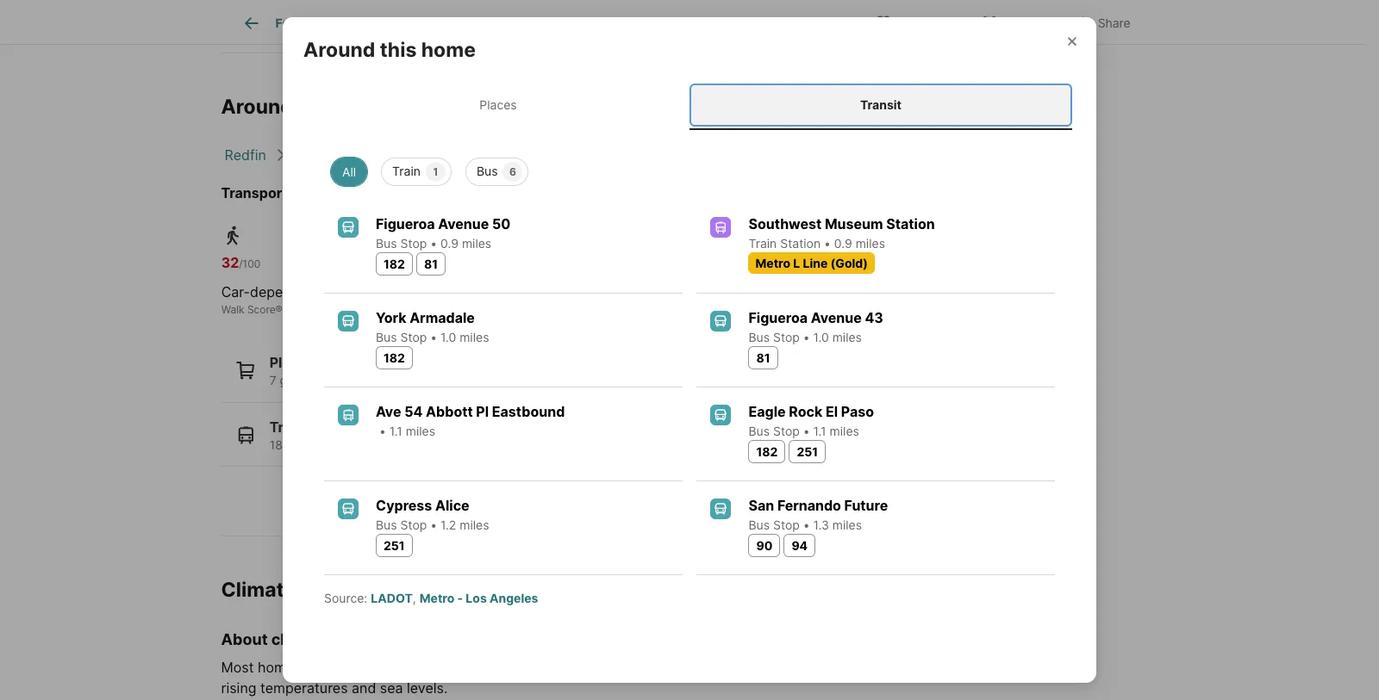Task type: describe. For each thing, give the bounding box(es) containing it.
los inside the around this home dialog
[[466, 591, 487, 606]]

• inside san fernando future bus stop • 1.3 miles
[[803, 518, 810, 533]]

• inside eagle rock el paso bus stop • 1.1 miles
[[803, 424, 810, 439]]

182 for eagle rock el paso
[[757, 445, 778, 459]]

miles inside york armadale bus stop • 1.0 miles 182
[[460, 330, 489, 345]]

los angeles link
[[383, 147, 462, 164]]

about climate risks
[[221, 631, 368, 649]]

miles inside the southwest museum station train station • 0.9 miles metro l line (gold)
[[856, 236, 885, 251]]

eagle rock el paso bus stop • 1.1 miles
[[749, 403, 874, 439]]

mount
[[490, 147, 532, 164]]

rising
[[221, 680, 257, 697]]

bus image for figueroa avenue 50
[[338, 217, 359, 238]]

1 horizontal spatial 251
[[797, 445, 818, 459]]

sale
[[568, 16, 592, 30]]

redfin
[[225, 147, 266, 164]]

list box inside the around this home dialog
[[317, 151, 1062, 186]]

bus image for eagle rock el paso
[[711, 405, 732, 426]]

be
[[599, 659, 616, 676]]

alice
[[435, 497, 470, 515]]

mount washington
[[490, 147, 612, 164]]

1 vertical spatial risks
[[331, 631, 368, 649]]

fernando
[[778, 497, 841, 515]]

dependent
[[250, 284, 321, 301]]

this inside dialog
[[380, 38, 417, 62]]

levels.
[[407, 680, 448, 697]]

all
[[342, 165, 356, 179]]

bus image for figueroa avenue 43
[[711, 311, 732, 332]]

bus inside list box
[[477, 164, 498, 178]]

risk
[[380, 659, 403, 676]]

overview tab
[[324, 3, 417, 44]]

california link
[[294, 147, 355, 164]]

restaurants,
[[358, 374, 426, 388]]

182 for figueroa avenue 50
[[384, 257, 405, 271]]

ave 54 abbott pl eastbound • 1.1 miles
[[376, 403, 565, 439]]

43
[[865, 309, 884, 327]]

history
[[628, 16, 667, 30]]

have
[[305, 659, 336, 676]]

stop inside san fernando future bus stop • 1.3 miles
[[773, 518, 800, 533]]

figueroa for figueroa avenue 50
[[376, 215, 435, 233]]

sale & tax history
[[568, 16, 667, 30]]

san
[[749, 497, 774, 515]]

stop inside figueroa avenue 43 bus stop • 1.0 miles 81
[[773, 330, 800, 345]]

90
[[757, 539, 773, 553]]

climate
[[221, 579, 296, 603]]

san fernando future bus stop • 1.3 miles
[[749, 497, 888, 533]]

32 /100
[[221, 255, 261, 272]]

around this home inside around this home element
[[303, 38, 476, 62]]

train image
[[711, 217, 732, 238]]

stop inside cypress alice bus stop • 1.2 miles 251
[[400, 518, 427, 533]]

around this home dialog
[[283, 18, 1097, 683]]

property details
[[437, 16, 528, 30]]

miles inside cypress alice bus stop • 1.2 miles 251
[[460, 518, 489, 533]]

transit for transit 182, 251, 81, 90, 94
[[270, 419, 317, 436]]

york armadale bus stop • 1.0 miles 182
[[376, 309, 489, 365]]

redfin link
[[225, 147, 266, 164]]

54
[[405, 403, 423, 421]]

tab list containing feed
[[221, 0, 788, 44]]

mount washington link
[[490, 147, 612, 164]]

around this home element
[[303, 18, 497, 63]]

ladot link
[[371, 591, 413, 606]]

bus inside cypress alice bus stop • 1.2 miles 251
[[376, 518, 397, 533]]

• inside figueroa avenue 50 bus stop • 0.9 miles
[[430, 236, 437, 251]]

miles inside san fernando future bus stop • 1.3 miles
[[833, 518, 862, 533]]

27
[[373, 255, 390, 272]]

8
[[429, 374, 437, 388]]

southwest museum station train station • 0.9 miles metro l line (gold)
[[749, 215, 935, 271]]

armadale
[[410, 309, 475, 327]]

transportation
[[221, 185, 322, 202]]

pl
[[476, 403, 489, 421]]

source:
[[324, 591, 367, 606]]

los angeles
[[383, 147, 462, 164]]

southwest
[[749, 215, 822, 233]]

york
[[376, 309, 406, 327]]

stop inside figueroa avenue 50 bus stop • 0.9 miles
[[400, 236, 427, 251]]

cypress
[[376, 497, 432, 515]]

rock
[[789, 403, 823, 421]]

transit 182, 251, 81, 90, 94
[[270, 419, 379, 452]]

overview
[[344, 16, 398, 30]]

7
[[270, 374, 276, 388]]

1.3
[[814, 518, 829, 533]]

• inside figueroa avenue 43 bus stop • 1.0 miles 81
[[803, 330, 810, 345]]

ave
[[376, 403, 401, 421]]

transit for transit
[[860, 98, 902, 112]]

x-out button
[[966, 4, 1053, 39]]

• inside york armadale bus stop • 1.0 miles 182
[[430, 330, 437, 345]]

figueroa avenue 43 bus stop • 1.0 miles 81
[[749, 309, 884, 365]]

0 horizontal spatial and
[[352, 680, 376, 697]]

6
[[510, 165, 516, 178]]

some
[[340, 659, 376, 676]]

may
[[568, 659, 595, 676]]

0 vertical spatial risks
[[300, 579, 348, 603]]

miles inside figueroa avenue 50 bus stop • 0.9 miles
[[462, 236, 492, 251]]

places for places 7 groceries, 22 restaurants, 8 parks
[[270, 355, 314, 372]]

paso
[[841, 403, 874, 421]]

sea
[[396, 185, 421, 202]]

transit inside 'some transit transit score ®'
[[373, 304, 406, 317]]

impacted
[[620, 659, 680, 676]]

train inside the southwest museum station train station • 0.9 miles metro l line (gold)
[[749, 236, 777, 251]]

climate inside most homes have some risk of natural disasters, and may be impacted by climate change due to rising temperatures and sea levels.
[[704, 659, 751, 676]]

(gold)
[[831, 256, 868, 271]]

• inside the southwest museum station train station • 0.9 miles metro l line (gold)
[[824, 236, 831, 251]]

22
[[340, 374, 355, 388]]

line
[[803, 256, 828, 271]]

x-
[[1005, 15, 1018, 30]]

cypress alice bus stop • 1.2 miles 251
[[376, 497, 489, 553]]

out
[[1018, 15, 1038, 30]]

el
[[826, 403, 838, 421]]

0.9 for avenue
[[441, 236, 459, 251]]



Task type: vqa. For each thing, say whether or not it's contained in the screenshot.
Rent inside dropdown button
no



Task type: locate. For each thing, give the bounding box(es) containing it.
0.9 down the view
[[441, 236, 459, 251]]

view
[[424, 185, 458, 202]]

score down transit on the top
[[409, 304, 437, 317]]

0 horizontal spatial ®
[[275, 304, 282, 317]]

1 vertical spatial angeles
[[490, 591, 538, 606]]

1 vertical spatial train
[[749, 236, 777, 251]]

0 horizontal spatial metro
[[420, 591, 455, 606]]

property
[[437, 16, 487, 30]]

home inside dialog
[[421, 38, 476, 62]]

bus inside eagle rock el paso bus stop • 1.1 miles
[[749, 424, 770, 439]]

places tab
[[307, 84, 690, 127]]

• up rock
[[803, 330, 810, 345]]

0 horizontal spatial places
[[270, 355, 314, 372]]

251 inside cypress alice bus stop • 1.2 miles 251
[[384, 539, 405, 553]]

avenue for 43
[[811, 309, 862, 327]]

figueroa
[[376, 215, 435, 233], [749, 309, 808, 327]]

/100 for 27
[[390, 258, 411, 271]]

1 vertical spatial tab list
[[303, 80, 1076, 130]]

home up california link
[[339, 94, 394, 119]]

property details tab
[[417, 3, 548, 44]]

list box
[[317, 151, 1062, 186]]

• down ave
[[379, 424, 386, 439]]

0.9 inside the southwest museum station train station • 0.9 miles metro l line (gold)
[[834, 236, 852, 251]]

1 vertical spatial around
[[221, 94, 293, 119]]

tab list
[[221, 0, 788, 44], [303, 80, 1076, 130]]

bus inside york armadale bus stop • 1.0 miles 182
[[376, 330, 397, 345]]

0 horizontal spatial climate
[[271, 631, 327, 649]]

figueroa avenue 50 bus stop • 0.9 miles
[[376, 215, 511, 251]]

/100 up some
[[390, 258, 411, 271]]

81 up transit on the top
[[424, 257, 438, 271]]

94 right the 90,
[[364, 438, 379, 452]]

bus inside figueroa avenue 50 bus stop • 0.9 miles
[[376, 236, 397, 251]]

1 vertical spatial places
[[270, 355, 314, 372]]

transit tab
[[690, 84, 1073, 127]]

1 vertical spatial climate
[[704, 659, 751, 676]]

1.1 down ave
[[389, 424, 402, 439]]

climate right by
[[704, 659, 751, 676]]

0.9 up (gold)
[[834, 236, 852, 251]]

washington
[[535, 147, 612, 164]]

1 horizontal spatial figueroa
[[749, 309, 808, 327]]

182 up restaurants,
[[384, 351, 405, 365]]

0 vertical spatial around
[[303, 38, 375, 62]]

bus down cypress
[[376, 518, 397, 533]]

,
[[413, 591, 416, 606]]

miles down ln
[[462, 236, 492, 251]]

homes
[[258, 659, 301, 676]]

metro
[[756, 256, 791, 271], [420, 591, 455, 606]]

bus down york at the left
[[376, 330, 397, 345]]

0.9
[[441, 236, 459, 251], [834, 236, 852, 251]]

schools tab
[[687, 3, 774, 44]]

1 horizontal spatial home
[[421, 38, 476, 62]]

0 vertical spatial los
[[383, 147, 406, 164]]

avenue inside figueroa avenue 43 bus stop • 1.0 miles 81
[[811, 309, 862, 327]]

0 horizontal spatial train
[[392, 164, 421, 178]]

/100 up car-
[[239, 258, 261, 271]]

figueroa down sea at the top
[[376, 215, 435, 233]]

2 vertical spatial transit
[[270, 419, 317, 436]]

1 horizontal spatial transit
[[373, 304, 406, 317]]

groceries,
[[280, 374, 337, 388]]

251,
[[297, 438, 320, 452]]

places
[[480, 98, 517, 112], [270, 355, 314, 372]]

angeles right - at the bottom left
[[490, 591, 538, 606]]

1 1.0 from the left
[[441, 330, 456, 345]]

182
[[384, 257, 405, 271], [384, 351, 405, 365], [757, 445, 778, 459]]

1 /100 from the left
[[239, 258, 261, 271]]

california
[[294, 147, 355, 164]]

tax
[[607, 16, 624, 30]]

figueroa inside figueroa avenue 43 bus stop • 1.0 miles 81
[[749, 309, 808, 327]]

2 1.0 from the left
[[814, 330, 829, 345]]

parks
[[440, 374, 472, 388]]

1 ® from the left
[[275, 304, 282, 317]]

bus image
[[711, 311, 732, 332], [711, 405, 732, 426], [338, 499, 359, 520], [711, 499, 732, 520]]

due
[[807, 659, 831, 676]]

0.9 for museum
[[834, 236, 852, 251]]

train up sea at the top
[[392, 164, 421, 178]]

bus down san
[[749, 518, 770, 533]]

risks up some
[[331, 631, 368, 649]]

and down some
[[352, 680, 376, 697]]

avenue left 43
[[811, 309, 862, 327]]

l
[[793, 256, 800, 271]]

angeles inside the around this home dialog
[[490, 591, 538, 606]]

some
[[373, 284, 410, 301]]

train down the 'southwest'
[[749, 236, 777, 251]]

temperatures
[[260, 680, 348, 697]]

1 horizontal spatial station
[[887, 215, 935, 233]]

81 up eagle
[[757, 351, 770, 365]]

0 horizontal spatial 0.9
[[441, 236, 459, 251]]

favorite
[[900, 15, 945, 30]]

around inside dialog
[[303, 38, 375, 62]]

0 horizontal spatial los
[[383, 147, 406, 164]]

®
[[275, 304, 282, 317], [437, 304, 444, 317]]

figueroa for figueroa avenue 43
[[749, 309, 808, 327]]

1 vertical spatial avenue
[[811, 309, 862, 327]]

1 horizontal spatial 81
[[757, 351, 770, 365]]

bus image
[[338, 217, 359, 238], [338, 311, 359, 332]]

favorite button
[[861, 4, 960, 39]]

1 vertical spatial this
[[298, 94, 334, 119]]

and left may
[[540, 659, 564, 676]]

around up redfin link
[[221, 94, 293, 119]]

1 horizontal spatial around
[[303, 38, 375, 62]]

1
[[433, 165, 438, 178]]

share
[[1098, 15, 1131, 30]]

0 vertical spatial 81
[[424, 257, 438, 271]]

0.9 inside figueroa avenue 50 bus stop • 0.9 miles
[[441, 236, 459, 251]]

places inside 'tab'
[[480, 98, 517, 112]]

1.0 inside figueroa avenue 43 bus stop • 1.0 miles 81
[[814, 330, 829, 345]]

car-dependent walk score ®
[[221, 284, 321, 317]]

0 vertical spatial around this home
[[303, 38, 476, 62]]

94 inside the around this home dialog
[[792, 539, 808, 553]]

this up california link
[[298, 94, 334, 119]]

0 horizontal spatial 251
[[384, 539, 405, 553]]

miles down armadale
[[460, 330, 489, 345]]

risks up the about climate risks at bottom left
[[300, 579, 348, 603]]

® inside 'some transit transit score ®'
[[437, 304, 444, 317]]

bus image left york at the left
[[338, 311, 359, 332]]

0 horizontal spatial 1.1
[[389, 424, 402, 439]]

transit inside transit 182, 251, 81, 90, 94
[[270, 419, 317, 436]]

metro right ,
[[420, 591, 455, 606]]

disasters,
[[473, 659, 536, 676]]

• left 1.2
[[430, 518, 437, 533]]

angeles up 1
[[410, 147, 462, 164]]

1 0.9 from the left
[[441, 236, 459, 251]]

0 vertical spatial 251
[[797, 445, 818, 459]]

walk
[[221, 304, 244, 317]]

1 vertical spatial 251
[[384, 539, 405, 553]]

0 horizontal spatial 1.0
[[441, 330, 456, 345]]

2 ® from the left
[[437, 304, 444, 317]]

1 horizontal spatial and
[[540, 659, 564, 676]]

® for dependent
[[275, 304, 282, 317]]

32
[[221, 255, 239, 272]]

0 vertical spatial and
[[540, 659, 564, 676]]

los up sea at the top
[[383, 147, 406, 164]]

0 horizontal spatial around
[[221, 94, 293, 119]]

0 horizontal spatial 94
[[364, 438, 379, 452]]

1 vertical spatial metro
[[420, 591, 455, 606]]

miles down museum
[[856, 236, 885, 251]]

81 inside figueroa avenue 43 bus stop • 1.0 miles 81
[[757, 351, 770, 365]]

transit
[[414, 284, 455, 301]]

1 score from the left
[[247, 304, 275, 317]]

• inside ave 54 abbott pl eastbound • 1.1 miles
[[379, 424, 386, 439]]

• up transit on the top
[[430, 236, 437, 251]]

figueroa down l
[[749, 309, 808, 327]]

81,
[[323, 438, 339, 452]]

0 vertical spatial home
[[421, 38, 476, 62]]

1 horizontal spatial this
[[380, 38, 417, 62]]

0 horizontal spatial figueroa
[[376, 215, 435, 233]]

&
[[595, 16, 603, 30]]

1 horizontal spatial 0.9
[[834, 236, 852, 251]]

/100 inside 27 /100
[[390, 258, 411, 271]]

1 horizontal spatial /100
[[390, 258, 411, 271]]

182 up some
[[384, 257, 405, 271]]

0 horizontal spatial station
[[780, 236, 821, 251]]

2 horizontal spatial transit
[[860, 98, 902, 112]]

bus image down transportation near 4124 sea view ln
[[338, 217, 359, 238]]

2 /100 from the left
[[390, 258, 411, 271]]

4124
[[359, 185, 393, 202]]

1 vertical spatial los
[[466, 591, 487, 606]]

transportation near 4124 sea view ln
[[221, 185, 478, 202]]

2 vertical spatial 182
[[757, 445, 778, 459]]

251 down eagle rock el paso bus stop • 1.1 miles
[[797, 445, 818, 459]]

avenue down ln
[[438, 215, 489, 233]]

places up mount
[[480, 98, 517, 112]]

bus up 27
[[376, 236, 397, 251]]

stop inside york armadale bus stop • 1.0 miles 182
[[400, 330, 427, 345]]

1.1 inside eagle rock el paso bus stop • 1.1 miles
[[814, 424, 827, 439]]

0 vertical spatial train
[[392, 164, 421, 178]]

home down "property" at the left of page
[[421, 38, 476, 62]]

around
[[303, 38, 375, 62], [221, 94, 293, 119]]

tab list containing places
[[303, 80, 1076, 130]]

2 score from the left
[[409, 304, 437, 317]]

• down armadale
[[430, 330, 437, 345]]

0 vertical spatial bus image
[[338, 217, 359, 238]]

avenue inside figueroa avenue 50 bus stop • 0.9 miles
[[438, 215, 489, 233]]

most
[[221, 659, 254, 676]]

this down overview
[[380, 38, 417, 62]]

bus inside san fernando future bus stop • 1.3 miles
[[749, 518, 770, 533]]

0 vertical spatial places
[[480, 98, 517, 112]]

0 vertical spatial angeles
[[410, 147, 462, 164]]

1 vertical spatial station
[[780, 236, 821, 251]]

1 horizontal spatial 1.0
[[814, 330, 829, 345]]

® for transit
[[437, 304, 444, 317]]

0 horizontal spatial /100
[[239, 258, 261, 271]]

0 horizontal spatial score
[[247, 304, 275, 317]]

182 inside york armadale bus stop • 1.0 miles 182
[[384, 351, 405, 365]]

places for places
[[480, 98, 517, 112]]

station
[[887, 215, 935, 233], [780, 236, 821, 251]]

stop down cypress
[[400, 518, 427, 533]]

1 horizontal spatial places
[[480, 98, 517, 112]]

1 horizontal spatial angeles
[[490, 591, 538, 606]]

1 horizontal spatial los
[[466, 591, 487, 606]]

miles right 1.3
[[833, 518, 862, 533]]

bus up eagle
[[749, 330, 770, 345]]

1 bus image from the top
[[338, 217, 359, 238]]

1 horizontal spatial 94
[[792, 539, 808, 553]]

0 vertical spatial avenue
[[438, 215, 489, 233]]

• inside cypress alice bus stop • 1.2 miles 251
[[430, 518, 437, 533]]

® down dependent
[[275, 304, 282, 317]]

score for transit
[[409, 304, 437, 317]]

miles inside ave 54 abbott pl eastbound • 1.1 miles
[[406, 424, 435, 439]]

miles right 1.2
[[460, 518, 489, 533]]

• down rock
[[803, 424, 810, 439]]

miles down 54
[[406, 424, 435, 439]]

1.1 down el
[[814, 424, 827, 439]]

1 horizontal spatial score
[[409, 304, 437, 317]]

1.1 inside ave 54 abbott pl eastbound • 1.1 miles
[[389, 424, 402, 439]]

stop down eagle
[[773, 424, 800, 439]]

natural
[[424, 659, 469, 676]]

bus image for san fernando future
[[711, 499, 732, 520]]

94 right 90
[[792, 539, 808, 553]]

2 bus image from the top
[[338, 311, 359, 332]]

miles inside figueroa avenue 43 bus stop • 1.0 miles 81
[[833, 330, 862, 345]]

1 horizontal spatial ®
[[437, 304, 444, 317]]

• up line in the top of the page
[[824, 236, 831, 251]]

1 horizontal spatial train
[[749, 236, 777, 251]]

ladot
[[371, 591, 413, 606]]

0 vertical spatial figueroa
[[376, 215, 435, 233]]

metro - los angeles link
[[420, 591, 538, 606]]

1 vertical spatial around this home
[[221, 94, 394, 119]]

0 vertical spatial transit
[[860, 98, 902, 112]]

® down transit on the top
[[437, 304, 444, 317]]

details
[[490, 16, 528, 30]]

1 vertical spatial figueroa
[[749, 309, 808, 327]]

of
[[407, 659, 420, 676]]

1.0 down line in the top of the page
[[814, 330, 829, 345]]

0 vertical spatial station
[[887, 215, 935, 233]]

0 horizontal spatial avenue
[[438, 215, 489, 233]]

251
[[797, 445, 818, 459], [384, 539, 405, 553]]

bus inside figueroa avenue 43 bus stop • 1.0 miles 81
[[749, 330, 770, 345]]

/100 inside 32 /100
[[239, 258, 261, 271]]

tab list inside the around this home dialog
[[303, 80, 1076, 130]]

/100 for 32
[[239, 258, 261, 271]]

feed link
[[241, 13, 304, 34]]

score for dependent
[[247, 304, 275, 317]]

1 vertical spatial 94
[[792, 539, 808, 553]]

most homes have some risk of natural disasters, and may be impacted by climate change due to rising temperatures and sea levels.
[[221, 659, 849, 697]]

metro left l
[[756, 256, 791, 271]]

miles down (gold)
[[833, 330, 862, 345]]

score right walk
[[247, 304, 275, 317]]

0 vertical spatial tab list
[[221, 0, 788, 44]]

1 horizontal spatial avenue
[[811, 309, 862, 327]]

score inside 'some transit transit score ®'
[[409, 304, 437, 317]]

change
[[755, 659, 803, 676]]

los right - at the bottom left
[[466, 591, 487, 606]]

0 vertical spatial metro
[[756, 256, 791, 271]]

90,
[[342, 438, 361, 452]]

1 vertical spatial 81
[[757, 351, 770, 365]]

0 horizontal spatial transit
[[270, 419, 317, 436]]

list box containing train
[[317, 151, 1062, 186]]

stop down fernando
[[773, 518, 800, 533]]

bus down eagle
[[749, 424, 770, 439]]

stop down l
[[773, 330, 800, 345]]

miles down el
[[830, 424, 859, 439]]

train inside list box
[[392, 164, 421, 178]]

2 0.9 from the left
[[834, 236, 852, 251]]

0 vertical spatial climate
[[271, 631, 327, 649]]

about
[[221, 631, 268, 649]]

182 down eagle
[[757, 445, 778, 459]]

1 vertical spatial home
[[339, 94, 394, 119]]

transit inside tab
[[860, 98, 902, 112]]

stop up 27 /100
[[400, 236, 427, 251]]

0 horizontal spatial 81
[[424, 257, 438, 271]]

1 vertical spatial transit
[[373, 304, 406, 317]]

1 horizontal spatial metro
[[756, 256, 791, 271]]

around this home up california link
[[221, 94, 394, 119]]

1 horizontal spatial climate
[[704, 659, 751, 676]]

around down overview
[[303, 38, 375, 62]]

places inside places 7 groceries, 22 restaurants, 8 parks
[[270, 355, 314, 372]]

avenue
[[438, 215, 489, 233], [811, 309, 862, 327]]

bus image for york armadale
[[338, 311, 359, 332]]

figueroa inside figueroa avenue 50 bus stop • 0.9 miles
[[376, 215, 435, 233]]

1 horizontal spatial 1.1
[[814, 424, 827, 439]]

0 vertical spatial 182
[[384, 257, 405, 271]]

places up groceries,
[[270, 355, 314, 372]]

0 vertical spatial this
[[380, 38, 417, 62]]

1.1
[[389, 424, 402, 439], [814, 424, 827, 439]]

1 1.1 from the left
[[389, 424, 402, 439]]

around this home down overview
[[303, 38, 476, 62]]

stop inside eagle rock el paso bus stop • 1.1 miles
[[773, 424, 800, 439]]

angeles
[[410, 147, 462, 164], [490, 591, 538, 606]]

0 horizontal spatial this
[[298, 94, 334, 119]]

27 /100
[[373, 255, 411, 272]]

0 horizontal spatial home
[[339, 94, 394, 119]]

1 vertical spatial 182
[[384, 351, 405, 365]]

miles
[[462, 236, 492, 251], [856, 236, 885, 251], [460, 330, 489, 345], [833, 330, 862, 345], [406, 424, 435, 439], [830, 424, 859, 439], [460, 518, 489, 533], [833, 518, 862, 533]]

eastbound
[[492, 403, 565, 421]]

2 1.1 from the left
[[814, 424, 827, 439]]

0 vertical spatial 94
[[364, 438, 379, 452]]

bus
[[477, 164, 498, 178], [376, 236, 397, 251], [376, 330, 397, 345], [749, 330, 770, 345], [749, 424, 770, 439], [376, 518, 397, 533], [749, 518, 770, 533]]

• left 1.3
[[803, 518, 810, 533]]

1.0 down armadale
[[441, 330, 456, 345]]

1 vertical spatial bus image
[[338, 311, 359, 332]]

station right museum
[[887, 215, 935, 233]]

1 vertical spatial and
[[352, 680, 376, 697]]

bus left the 6
[[477, 164, 498, 178]]

some transit transit score ®
[[373, 284, 455, 317]]

94
[[364, 438, 379, 452], [792, 539, 808, 553]]

1.0 inside york armadale bus stop • 1.0 miles 182
[[441, 330, 456, 345]]

94 inside transit 182, 251, 81, 90, 94
[[364, 438, 379, 452]]

score inside car-dependent walk score ®
[[247, 304, 275, 317]]

ln
[[462, 185, 478, 202]]

by
[[684, 659, 700, 676]]

miles inside eagle rock el paso bus stop • 1.1 miles
[[830, 424, 859, 439]]

to
[[835, 659, 849, 676]]

0 horizontal spatial angeles
[[410, 147, 462, 164]]

climate up homes
[[271, 631, 327, 649]]

station up l
[[780, 236, 821, 251]]

avenue for 50
[[438, 215, 489, 233]]

81
[[424, 257, 438, 271], [757, 351, 770, 365]]

source: ladot , metro - los angeles
[[324, 591, 538, 606]]

stop down york at the left
[[400, 330, 427, 345]]

® inside car-dependent walk score ®
[[275, 304, 282, 317]]

schools
[[707, 16, 754, 30]]

bus image for cypress alice
[[338, 499, 359, 520]]

metro inside the southwest museum station train station • 0.9 miles metro l line (gold)
[[756, 256, 791, 271]]

future
[[845, 497, 888, 515]]

sale & tax history tab
[[548, 3, 687, 44]]

251 down cypress
[[384, 539, 405, 553]]

museum
[[825, 215, 883, 233]]

feed
[[275, 16, 304, 30]]



